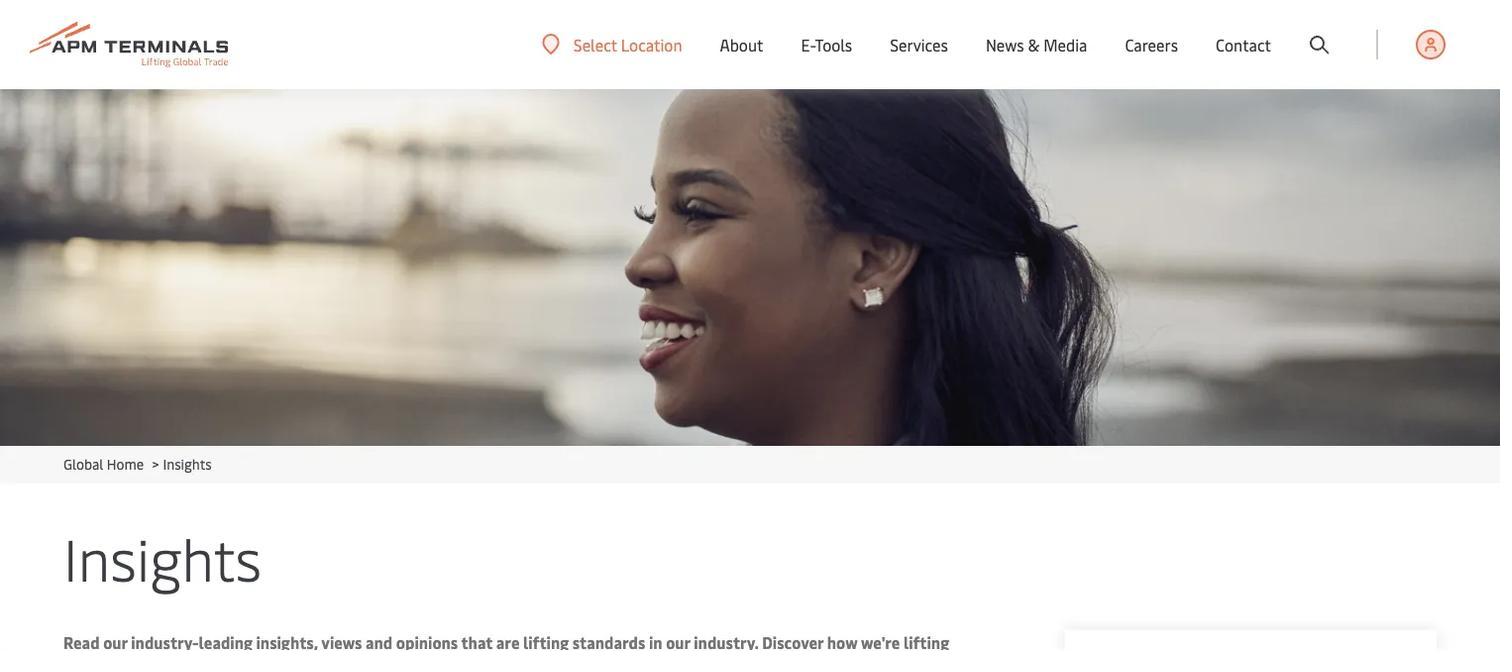 Task type: describe. For each thing, give the bounding box(es) containing it.
&
[[1028, 34, 1040, 55]]

1 vertical spatial insights
[[63, 518, 262, 596]]

news
[[986, 34, 1025, 55]]

news & media button
[[986, 0, 1088, 89]]

global
[[63, 454, 103, 473]]

0 vertical spatial insights
[[163, 454, 212, 473]]

location
[[621, 34, 683, 55]]

e-tools
[[801, 34, 853, 55]]

media
[[1044, 34, 1088, 55]]

careers
[[1125, 34, 1179, 55]]

news & media
[[986, 34, 1088, 55]]

>
[[152, 454, 159, 473]]

select location button
[[542, 33, 683, 55]]

select location
[[574, 34, 683, 55]]

about button
[[720, 0, 764, 89]]

e-tools button
[[801, 0, 853, 89]]



Task type: vqa. For each thing, say whether or not it's contained in the screenshot.
featuring
no



Task type: locate. For each thing, give the bounding box(es) containing it.
select
[[574, 34, 617, 55]]

insights
[[163, 454, 212, 473], [63, 518, 262, 596]]

about
[[720, 34, 764, 55]]

services
[[890, 34, 949, 55]]

services button
[[890, 0, 949, 89]]

insights right >
[[163, 454, 212, 473]]

global home > insights
[[63, 454, 212, 473]]

contact button
[[1216, 0, 1272, 89]]

global home link
[[63, 454, 144, 473]]

contact
[[1216, 34, 1272, 55]]

home
[[107, 454, 144, 473]]

insights image
[[0, 89, 1501, 446]]

careers button
[[1125, 0, 1179, 89]]

insights down >
[[63, 518, 262, 596]]

e-
[[801, 34, 815, 55]]

tools
[[815, 34, 853, 55]]



